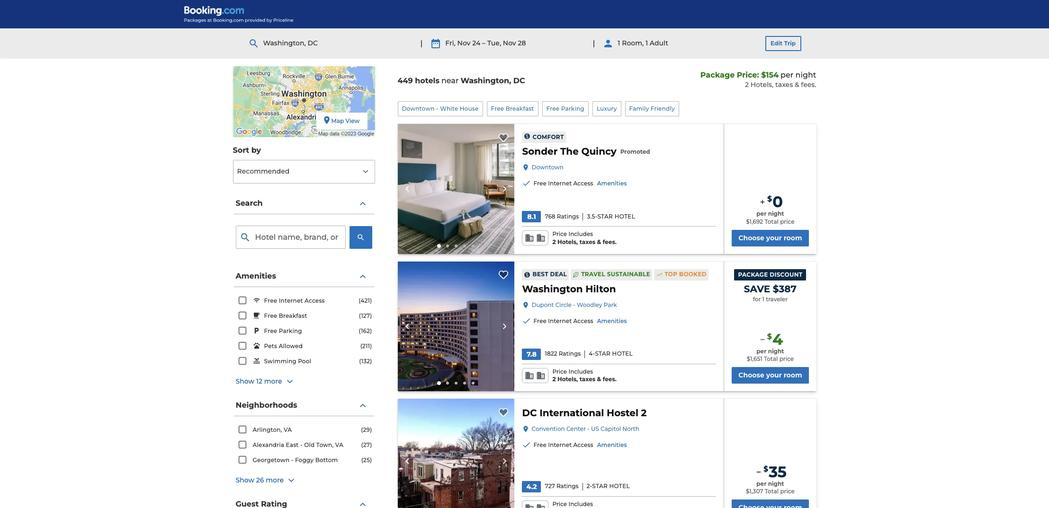 Task type: locate. For each thing, give the bounding box(es) containing it.
parking up 'allowed'
[[279, 328, 302, 335]]

access down sonder the quincy - promoted element
[[574, 180, 594, 187]]

| left fri,
[[420, 39, 423, 48]]

& down trip
[[795, 81, 800, 89]]

1 vertical spatial go to image #2 image
[[446, 382, 449, 385]]

2 vertical spatial free internet access amenities
[[534, 442, 627, 449]]

show 26 more
[[236, 477, 284, 485]]

go to image #1 image for washington hilton
[[437, 382, 441, 386]]

star up the price includes at right
[[592, 483, 608, 490]]

$ inside $ 4
[[767, 332, 772, 341]]

0 vertical spatial go to image #2 image
[[446, 245, 449, 248]]

downtown down hotels
[[402, 105, 435, 112]]

package up save
[[738, 271, 768, 278]]

internet up 768 ratings
[[548, 180, 572, 187]]

photo carousel region
[[398, 124, 515, 254], [398, 262, 515, 392], [398, 399, 515, 509]]

& for save $387
[[597, 376, 601, 383]]

2 photo carousel region from the top
[[398, 262, 515, 392]]

total inside the per night $1,692 total price
[[765, 218, 779, 225]]

0 vertical spatial choose your room button
[[732, 230, 809, 247]]

(27)
[[361, 442, 372, 449]]

show 26 more button
[[236, 476, 372, 487]]

map
[[331, 117, 344, 125]]

$ left 4
[[767, 332, 772, 341]]

26
[[256, 477, 264, 485]]

2 down 768
[[553, 239, 556, 246]]

- for dupont circle - woodley park
[[573, 302, 576, 309]]

choose your room down the per night $1,692 total price on the right top of the page
[[739, 234, 802, 242]]

0 vertical spatial includes
[[569, 231, 593, 238]]

7.8
[[527, 350, 537, 359]]

includes
[[569, 231, 593, 238], [569, 368, 593, 375], [569, 501, 593, 508]]

1 vertical spatial parking
[[279, 328, 302, 335]]

pool
[[298, 358, 311, 365]]

free right house
[[491, 105, 504, 112]]

discount
[[770, 271, 803, 278]]

3.5-star hotel
[[587, 213, 635, 220]]

va right the town,
[[335, 442, 343, 449]]

woodley
[[577, 302, 602, 309]]

2 show from the top
[[236, 477, 254, 485]]

& down 4-star hotel
[[597, 376, 601, 383]]

1 horizontal spatial va
[[335, 442, 343, 449]]

1 vertical spatial breakfast
[[279, 313, 307, 320]]

per up $1,307
[[757, 481, 767, 488]]

parking left luxury
[[561, 105, 585, 112]]

1 includes from the top
[[569, 231, 593, 238]]

fees.
[[801, 81, 817, 89], [603, 239, 617, 246], [603, 376, 617, 383]]

parking
[[561, 105, 585, 112], [279, 328, 302, 335]]

1 vertical spatial hotel
[[612, 351, 633, 358]]

internet down convention
[[548, 442, 572, 449]]

includes down 4-
[[569, 368, 593, 375]]

includes down 2-
[[569, 501, 593, 508]]

night
[[796, 71, 817, 80], [768, 210, 784, 217], [768, 348, 784, 355], [768, 481, 784, 488]]

total inside per night $1,307 total price
[[765, 489, 779, 496]]

ratings for 0
[[557, 213, 579, 220]]

1 vertical spatial fees.
[[603, 239, 617, 246]]

price down 768 ratings
[[553, 231, 567, 238]]

0 vertical spatial go to image #1 image
[[437, 244, 441, 248]]

amenities inside dropdown button
[[236, 272, 276, 281]]

go to image #2 image for washington hilton
[[446, 382, 449, 385]]

downtown for downtown - white house
[[402, 105, 435, 112]]

hotel right 4-
[[612, 351, 633, 358]]

price for 0
[[780, 218, 795, 225]]

1 vertical spatial includes
[[569, 368, 593, 375]]

1 vertical spatial choose your room
[[739, 372, 802, 380]]

free breakfast right house
[[491, 105, 534, 112]]

more inside show 26 more button
[[266, 477, 284, 485]]

sonder the quincy - promoted element
[[522, 145, 650, 158]]

$154
[[761, 71, 779, 80]]

2 horizontal spatial 1
[[763, 296, 765, 303]]

(211)
[[360, 343, 372, 350]]

taxes inside package price: $154 per night 2 hotels, taxes & fees.
[[776, 81, 793, 89]]

2 | from the left
[[593, 39, 595, 48]]

night inside the per night $1,692 total price
[[768, 210, 784, 217]]

taxes down 4-
[[580, 376, 596, 383]]

- for alexandria east - old town, va
[[300, 442, 303, 449]]

more inside the show 12 more button
[[264, 378, 282, 386]]

0 vertical spatial breakfast
[[506, 105, 534, 112]]

$ for 0
[[767, 195, 772, 204]]

taxes down 3.5- on the top right
[[580, 239, 596, 246]]

access down amenities dropdown button
[[305, 298, 325, 305]]

va
[[284, 427, 292, 434], [335, 442, 343, 449]]

2 vertical spatial photo carousel region
[[398, 399, 515, 509]]

0 vertical spatial more
[[264, 378, 282, 386]]

2 vertical spatial fees.
[[603, 376, 617, 383]]

choose down $1,692
[[739, 234, 765, 242]]

amenities up 3.5-star hotel
[[597, 180, 627, 187]]

1 go to image #1 image from the top
[[437, 244, 441, 248]]

pets allowed
[[264, 343, 303, 350]]

- right circle
[[573, 302, 576, 309]]

1 vertical spatial more
[[266, 477, 284, 485]]

ratings right 1822
[[559, 351, 581, 358]]

price down 1822 ratings
[[553, 368, 567, 375]]

1 horizontal spatial washington,
[[461, 76, 511, 85]]

per inside per night $1,307 total price
[[757, 481, 767, 488]]

photo carousel region for 35
[[398, 399, 515, 509]]

traveler
[[766, 296, 788, 303]]

washington
[[522, 284, 583, 295]]

3 free internet access amenities from the top
[[534, 442, 627, 449]]

0 horizontal spatial free parking
[[264, 328, 302, 335]]

$ inside $ 0
[[767, 195, 772, 204]]

1 horizontal spatial nov
[[503, 39, 516, 47]]

1 vertical spatial price
[[780, 356, 794, 363]]

0 vertical spatial price
[[553, 231, 567, 238]]

1 choose your room button from the top
[[732, 230, 809, 247]]

go to image #1 image
[[437, 244, 441, 248], [437, 382, 441, 386]]

1 vertical spatial your
[[766, 372, 782, 380]]

hotels, for washington hilton
[[558, 376, 578, 383]]

room for 0
[[784, 234, 802, 242]]

hotels, down $154
[[751, 81, 774, 89]]

1 vertical spatial price
[[553, 368, 567, 375]]

2 includes from the top
[[569, 368, 593, 375]]

2 property building image from the top
[[398, 399, 515, 509]]

0 vertical spatial show
[[236, 378, 254, 386]]

go to image #5 image
[[472, 245, 475, 248], [472, 382, 475, 385]]

choose
[[739, 234, 765, 242], [739, 372, 765, 380]]

recommended
[[237, 167, 290, 176]]

0 horizontal spatial va
[[284, 427, 292, 434]]

0 vertical spatial hotel
[[615, 213, 635, 220]]

1 vertical spatial washington,
[[461, 76, 511, 85]]

(132)
[[359, 358, 372, 365]]

taxes down $154
[[776, 81, 793, 89]]

choose your room
[[739, 234, 802, 242], [739, 372, 802, 380]]

1 vertical spatial total
[[764, 356, 778, 363]]

your down per night $1,651 total price
[[766, 372, 782, 380]]

hotel right 3.5- on the top right
[[615, 213, 635, 220]]

1 go to image #2 image from the top
[[446, 245, 449, 248]]

price
[[780, 218, 795, 225], [780, 356, 794, 363], [780, 489, 795, 496]]

1 vertical spatial free internet access amenities
[[534, 318, 627, 325]]

go to image #4 image
[[463, 245, 466, 248], [463, 382, 466, 385]]

access down woodley
[[574, 318, 594, 325]]

1 vertical spatial free breakfast
[[264, 313, 307, 320]]

1 go to image #4 image from the top
[[463, 245, 466, 248]]

show left 26
[[236, 477, 254, 485]]

choose your room button for 0
[[732, 230, 809, 247]]

1 show from the top
[[236, 378, 254, 386]]

1 choose from the top
[[739, 234, 765, 242]]

package for price:
[[701, 71, 735, 80]]

1 horizontal spatial parking
[[561, 105, 585, 112]]

free down convention
[[534, 442, 547, 449]]

1 horizontal spatial free breakfast
[[491, 105, 534, 112]]

star right 1822 ratings
[[595, 351, 611, 358]]

swimming
[[264, 358, 296, 365]]

2 choose from the top
[[739, 372, 765, 380]]

1 horizontal spatial 1
[[646, 39, 648, 47]]

2 your from the top
[[766, 372, 782, 380]]

2 vertical spatial taxes
[[580, 376, 596, 383]]

price down 4
[[780, 356, 794, 363]]

downtown
[[402, 105, 435, 112], [532, 164, 564, 171]]

2 go to image #3 image from the top
[[455, 382, 458, 385]]

go to image #2 image for sonder the quincy
[[446, 245, 449, 248]]

access down convention center - us capitol north
[[574, 442, 594, 449]]

free parking up pets allowed
[[264, 328, 302, 335]]

night inside per night $1,651 total price
[[768, 348, 784, 355]]

package price: $154 per night 2 hotels, taxes & fees.
[[701, 71, 817, 89]]

0 vertical spatial total
[[765, 218, 779, 225]]

1 vertical spatial package
[[738, 271, 768, 278]]

access for 4.2
[[574, 442, 594, 449]]

dc international hostel 2 element
[[522, 407, 647, 420]]

1 your from the top
[[766, 234, 782, 242]]

- left foggy
[[291, 457, 294, 464]]

0 horizontal spatial nov
[[457, 39, 471, 47]]

free down sonder
[[534, 180, 547, 187]]

1 vertical spatial go to image #5 image
[[472, 382, 475, 385]]

go to image #2 image
[[446, 245, 449, 248], [446, 382, 449, 385]]

hotel right 2-
[[610, 483, 630, 490]]

georgetown
[[253, 457, 290, 464]]

price includes 2 hotels, taxes & fees. down 3.5- on the top right
[[553, 231, 617, 246]]

1 room from the top
[[784, 234, 802, 242]]

price inside per night $1,307 total price
[[780, 489, 795, 496]]

ratings right 727
[[557, 483, 579, 490]]

1 vertical spatial &
[[597, 239, 601, 246]]

1 nov from the left
[[457, 39, 471, 47]]

2 choose your room button from the top
[[732, 368, 809, 384]]

0 vertical spatial hotels,
[[751, 81, 774, 89]]

1 vertical spatial $
[[767, 332, 772, 341]]

1 go to image #5 image from the top
[[472, 245, 475, 248]]

0 vertical spatial property building image
[[398, 262, 515, 392]]

2 choose your room from the top
[[739, 372, 802, 380]]

va up east in the bottom of the page
[[284, 427, 292, 434]]

per
[[781, 71, 794, 80], [757, 210, 767, 217], [757, 348, 767, 355], [757, 481, 767, 488]]

downtown down sonder
[[532, 164, 564, 171]]

show left the 12
[[236, 378, 254, 386]]

washington,
[[263, 39, 306, 47], [461, 76, 511, 85]]

includes down 3.5- on the top right
[[569, 231, 593, 238]]

0 vertical spatial parking
[[561, 105, 585, 112]]

0 vertical spatial downtown
[[402, 105, 435, 112]]

0 vertical spatial package
[[701, 71, 735, 80]]

breakfast up comfort in the top right of the page
[[506, 105, 534, 112]]

2 inside package price: $154 per night 2 hotels, taxes & fees.
[[745, 81, 749, 89]]

per inside per night $1,651 total price
[[757, 348, 767, 355]]

per up $1,692
[[757, 210, 767, 217]]

2 vertical spatial hotels,
[[558, 376, 578, 383]]

fri,
[[445, 39, 456, 47]]

ratings right 768
[[557, 213, 579, 220]]

price down 727 ratings
[[553, 501, 567, 508]]

4-star hotel
[[589, 351, 633, 358]]

free internet access amenities down sonder the quincy - promoted element
[[534, 180, 627, 187]]

Hotel name, brand, or keyword text field
[[236, 226, 346, 249]]

hotels,
[[751, 81, 774, 89], [558, 239, 578, 246], [558, 376, 578, 383]]

2 go to image #1 image from the top
[[437, 382, 441, 386]]

0 vertical spatial taxes
[[776, 81, 793, 89]]

breakfast down free internet access
[[279, 313, 307, 320]]

1 vertical spatial property building image
[[398, 399, 515, 509]]

price for 35
[[780, 489, 795, 496]]

free internet access amenities down dupont circle - woodley park
[[534, 318, 627, 325]]

2 room from the top
[[784, 372, 802, 380]]

hotels, down 768 ratings
[[558, 239, 578, 246]]

0 vertical spatial va
[[284, 427, 292, 434]]

$ left 35 on the bottom of page
[[764, 465, 769, 474]]

- left us
[[588, 426, 590, 433]]

dupont
[[532, 302, 554, 309]]

- for convention center - us capitol north
[[588, 426, 590, 433]]

0 horizontal spatial package
[[701, 71, 735, 80]]

| left the room,
[[593, 39, 595, 48]]

price includes 2 hotels, taxes & fees. down 4-
[[553, 368, 617, 383]]

0 vertical spatial your
[[766, 234, 782, 242]]

2 vertical spatial hotel
[[610, 483, 630, 490]]

sonder
[[522, 146, 558, 157]]

your down the per night $1,692 total price on the right top of the page
[[766, 234, 782, 242]]

3 photo carousel region from the top
[[398, 399, 515, 509]]

package left price:
[[701, 71, 735, 80]]

0 vertical spatial room
[[784, 234, 802, 242]]

1 vertical spatial price includes 2 hotels, taxes & fees.
[[553, 368, 617, 383]]

taxes
[[776, 81, 793, 89], [580, 239, 596, 246], [580, 376, 596, 383]]

photo carousel region for 0
[[398, 124, 515, 254]]

price down the 0
[[780, 218, 795, 225]]

1 | from the left
[[420, 39, 423, 48]]

nov left 24
[[457, 39, 471, 47]]

internet down circle
[[548, 318, 572, 325]]

- left old at left bottom
[[300, 442, 303, 449]]

more right the 12
[[264, 378, 282, 386]]

1 horizontal spatial downtown
[[532, 164, 564, 171]]

sort
[[233, 146, 249, 155]]

2 down price:
[[745, 81, 749, 89]]

0 horizontal spatial |
[[420, 39, 423, 48]]

living room image
[[398, 124, 515, 254]]

free parking up comfort in the top right of the page
[[546, 105, 585, 112]]

arlington, va
[[253, 427, 292, 434]]

per night $1,307 total price
[[746, 481, 795, 496]]

(25)
[[361, 457, 372, 464]]

go to image #3 image
[[455, 245, 458, 248], [455, 382, 458, 385]]

-
[[436, 105, 439, 112], [573, 302, 576, 309], [588, 426, 590, 433], [300, 442, 303, 449], [291, 457, 294, 464]]

internet down amenities dropdown button
[[279, 298, 303, 305]]

choose down $1,651
[[739, 372, 765, 380]]

nov
[[457, 39, 471, 47], [503, 39, 516, 47]]

night inside per night $1,307 total price
[[768, 481, 784, 488]]

|
[[420, 39, 423, 48], [593, 39, 595, 48]]

2 go to image #2 image from the top
[[446, 382, 449, 385]]

0 horizontal spatial downtown
[[402, 105, 435, 112]]

2 price from the top
[[553, 368, 567, 375]]

1 left the room,
[[618, 39, 620, 47]]

1 vertical spatial show
[[236, 477, 254, 485]]

0 horizontal spatial washington,
[[263, 39, 306, 47]]

more for neighborhoods
[[266, 477, 284, 485]]

0 vertical spatial ratings
[[557, 213, 579, 220]]

2 vertical spatial price
[[780, 489, 795, 496]]

show
[[236, 378, 254, 386], [236, 477, 254, 485]]

edit trip
[[771, 40, 796, 47]]

package inside package price: $154 per night 2 hotels, taxes & fees.
[[701, 71, 735, 80]]

washington, dc
[[263, 39, 318, 47]]

free breakfast down free internet access
[[264, 313, 307, 320]]

0 vertical spatial &
[[795, 81, 800, 89]]

1 price from the top
[[553, 231, 567, 238]]

total right $1,307
[[765, 489, 779, 496]]

2 vertical spatial ratings
[[557, 483, 579, 490]]

1 vertical spatial choose your room button
[[732, 368, 809, 384]]

fees. for save $387
[[603, 376, 617, 383]]

1 right for
[[763, 296, 765, 303]]

1 property building image from the top
[[398, 262, 515, 392]]

edit
[[771, 40, 783, 47]]

& inside package price: $154 per night 2 hotels, taxes & fees.
[[795, 81, 800, 89]]

star right 768 ratings
[[598, 213, 613, 220]]

total inside per night $1,651 total price
[[764, 356, 778, 363]]

2 go to image #4 image from the top
[[463, 382, 466, 385]]

2 vertical spatial dc
[[522, 408, 537, 419]]

0 vertical spatial price includes 2 hotels, taxes & fees.
[[553, 231, 617, 246]]

per for 35
[[757, 481, 767, 488]]

amenities down 'park'
[[597, 318, 627, 325]]

international
[[540, 408, 604, 419]]

0 vertical spatial fees.
[[801, 81, 817, 89]]

go to image #4 image for sonder the quincy
[[463, 245, 466, 248]]

price down 35 on the bottom of page
[[780, 489, 795, 496]]

free internet access amenities down center on the right of the page
[[534, 442, 627, 449]]

dupont circle - woodley park
[[532, 302, 617, 309]]

total right $1,692
[[765, 218, 779, 225]]

2 go to image #5 image from the top
[[472, 382, 475, 385]]

0 vertical spatial choose your room
[[739, 234, 802, 242]]

more right 26
[[266, 477, 284, 485]]

star for 0
[[598, 213, 613, 220]]

free internet access amenities for 0
[[534, 180, 627, 187]]

free breakfast
[[491, 105, 534, 112], [264, 313, 307, 320]]

view
[[346, 117, 360, 125]]

1 choose your room from the top
[[739, 234, 802, 242]]

more
[[264, 378, 282, 386], [266, 477, 284, 485]]

0 vertical spatial go to image #4 image
[[463, 245, 466, 248]]

free down dupont
[[534, 318, 547, 325]]

taxes for sonder the quincy
[[580, 239, 596, 246]]

amenities down capitol
[[597, 442, 627, 449]]

price includes 2 hotels, taxes & fees. for the
[[553, 231, 617, 246]]

0 vertical spatial go to image #3 image
[[455, 245, 458, 248]]

0 vertical spatial free breakfast
[[491, 105, 534, 112]]

us
[[591, 426, 599, 433]]

more for amenities
[[264, 378, 282, 386]]

choose your room button down per night $1,651 total price
[[732, 368, 809, 384]]

&
[[795, 81, 800, 89], [597, 239, 601, 246], [597, 376, 601, 383]]

0 vertical spatial photo carousel region
[[398, 124, 515, 254]]

choose for 0
[[739, 234, 765, 242]]

per inside the per night $1,692 total price
[[757, 210, 767, 217]]

choose your room for 0
[[739, 234, 802, 242]]

room down per night $1,651 total price
[[784, 372, 802, 380]]

your for 0
[[766, 234, 782, 242]]

1 go to image #3 image from the top
[[455, 245, 458, 248]]

1 vertical spatial room
[[784, 372, 802, 380]]

1 vertical spatial hotels,
[[558, 239, 578, 246]]

choose your room button down the per night $1,692 total price on the right top of the page
[[732, 230, 809, 247]]

go to image #5 image for washington hilton
[[472, 382, 475, 385]]

per right $154
[[781, 71, 794, 80]]

2 vertical spatial includes
[[569, 501, 593, 508]]

breakfast
[[506, 105, 534, 112], [279, 313, 307, 320]]

2 price includes 2 hotels, taxes & fees. from the top
[[553, 368, 617, 383]]

1 photo carousel region from the top
[[398, 124, 515, 254]]

price inside the per night $1,692 total price
[[780, 218, 795, 225]]

0 vertical spatial $
[[767, 195, 772, 204]]

2 vertical spatial $
[[764, 465, 769, 474]]

$ inside $ 35
[[764, 465, 769, 474]]

room down the per night $1,692 total price on the right top of the page
[[784, 234, 802, 242]]

washington hilton element
[[522, 283, 616, 296]]

2 vertical spatial price
[[553, 501, 567, 508]]

–
[[482, 39, 486, 47]]

0 horizontal spatial breakfast
[[279, 313, 307, 320]]

free
[[491, 105, 504, 112], [546, 105, 560, 112], [534, 180, 547, 187], [264, 298, 277, 305], [264, 313, 277, 320], [534, 318, 547, 325], [264, 328, 277, 335], [534, 442, 547, 449]]

property building image
[[398, 262, 515, 392], [398, 399, 515, 509]]

1 horizontal spatial free parking
[[546, 105, 585, 112]]

1 price includes 2 hotels, taxes & fees. from the top
[[553, 231, 617, 246]]

1 vertical spatial go to image #4 image
[[463, 382, 466, 385]]

luxury
[[597, 105, 617, 112]]

total right $1,651
[[764, 356, 778, 363]]

night inside package price: $154 per night 2 hotels, taxes & fees.
[[796, 71, 817, 80]]

price inside per night $1,651 total price
[[780, 356, 794, 363]]

1 left adult
[[646, 39, 648, 47]]

package
[[701, 71, 735, 80], [738, 271, 768, 278]]

total
[[765, 218, 779, 225], [764, 356, 778, 363], [765, 489, 779, 496]]

0 vertical spatial go to image #5 image
[[472, 245, 475, 248]]

2-star hotel
[[587, 483, 630, 490]]

$ 0
[[767, 193, 783, 211]]

map view
[[331, 117, 360, 125]]

1 vertical spatial taxes
[[580, 239, 596, 246]]

per up $1,651
[[757, 348, 767, 355]]

1 horizontal spatial |
[[593, 39, 595, 48]]

1 horizontal spatial package
[[738, 271, 768, 278]]

price includes 2 hotels, taxes & fees.
[[553, 231, 617, 246], [553, 368, 617, 383]]

hotels, down 1822 ratings
[[558, 376, 578, 383]]

1 vertical spatial choose
[[739, 372, 765, 380]]

total for 0
[[765, 218, 779, 225]]

0 horizontal spatial parking
[[279, 328, 302, 335]]

best deal
[[533, 271, 567, 278]]

tue,
[[487, 39, 501, 47]]

2
[[745, 81, 749, 89], [553, 239, 556, 246], [553, 376, 556, 383], [641, 408, 647, 419]]

booking.com packages image
[[184, 6, 294, 23]]

search button
[[234, 193, 374, 215]]

1 vertical spatial go to image #1 image
[[437, 382, 441, 386]]

1 free internet access amenities from the top
[[534, 180, 627, 187]]



Task type: describe. For each thing, give the bounding box(es) containing it.
727
[[545, 483, 555, 490]]

free down free internet access
[[264, 313, 277, 320]]

for 1 traveler
[[753, 296, 788, 303]]

sort by
[[233, 146, 261, 155]]

travel
[[581, 271, 605, 278]]

room for 4
[[784, 372, 802, 380]]

$ 4
[[767, 330, 783, 349]]

4-
[[589, 351, 595, 358]]

swimming pool
[[264, 358, 311, 365]]

arlington,
[[253, 427, 282, 434]]

booked
[[679, 271, 707, 278]]

1 horizontal spatial breakfast
[[506, 105, 534, 112]]

2 free internet access amenities from the top
[[534, 318, 627, 325]]

neighborhoods button
[[234, 396, 374, 417]]

$1,692
[[746, 218, 763, 225]]

2 nov from the left
[[503, 39, 516, 47]]

save $387
[[744, 284, 797, 295]]

amenities for 4.2
[[597, 442, 627, 449]]

$ for 35
[[764, 465, 769, 474]]

total for 4
[[764, 356, 778, 363]]

top
[[665, 271, 678, 278]]

free internet access
[[264, 298, 325, 305]]

price for sonder
[[553, 231, 567, 238]]

$ 35
[[764, 463, 787, 482]]

24
[[472, 39, 481, 47]]

choose your room for 4
[[739, 372, 802, 380]]

internet for 8.1
[[548, 180, 572, 187]]

hostel
[[607, 408, 639, 419]]

ratings for 35
[[557, 483, 579, 490]]

hotels, inside package price: $154 per night 2 hotels, taxes & fees.
[[751, 81, 774, 89]]

pets
[[264, 343, 277, 350]]

$1,651
[[747, 356, 763, 363]]

per night $1,651 total price
[[747, 348, 794, 363]]

2 right 'hostel'
[[641, 408, 647, 419]]

foggy
[[295, 457, 314, 464]]

sustainable
[[607, 271, 651, 278]]

0 vertical spatial free parking
[[546, 105, 585, 112]]

768
[[545, 213, 556, 220]]

internet for 4.2
[[548, 442, 572, 449]]

taxes for washington hilton
[[580, 376, 596, 383]]

alexandria
[[253, 442, 284, 449]]

go to image #1 image for sonder the quincy
[[437, 244, 441, 248]]

by
[[251, 146, 261, 155]]

amenities for 8.1
[[597, 180, 627, 187]]

near
[[442, 76, 459, 85]]

4.2
[[527, 483, 537, 492]]

hotels
[[415, 76, 440, 85]]

room,
[[622, 39, 644, 47]]

friendly
[[651, 105, 675, 112]]

alexandria east - old town, va
[[253, 442, 343, 449]]

1 vertical spatial free parking
[[264, 328, 302, 335]]

| for 1 room, 1 adult
[[593, 39, 595, 48]]

per for 0
[[757, 210, 767, 217]]

choose for 4
[[739, 372, 765, 380]]

per night $1,692 total price
[[746, 210, 795, 225]]

2 down 1822
[[553, 376, 556, 383]]

hotel for 0
[[615, 213, 635, 220]]

go to image #3 image for sonder
[[455, 245, 458, 248]]

(127)
[[359, 313, 372, 320]]

park
[[604, 302, 617, 309]]

edit trip button
[[765, 36, 801, 51]]

go to image #3 image for washington
[[455, 382, 458, 385]]

$ for 4
[[767, 332, 772, 341]]

727 ratings
[[545, 483, 579, 490]]

town,
[[316, 442, 334, 449]]

bottom
[[315, 457, 338, 464]]

includes for hilton
[[569, 368, 593, 375]]

fees. inside package price: $154 per night 2 hotels, taxes & fees.
[[801, 81, 817, 89]]

sonder the quincy
[[522, 146, 617, 157]]

free up comfort in the top right of the page
[[546, 105, 560, 112]]

quincy
[[582, 146, 617, 157]]

8.1
[[527, 213, 536, 221]]

adult
[[650, 39, 668, 47]]

fri, nov 24 – tue, nov 28
[[445, 39, 526, 47]]

property building image for save $387
[[398, 262, 515, 392]]

price for washington
[[553, 368, 567, 375]]

total for 35
[[765, 489, 779, 496]]

(29)
[[361, 427, 372, 434]]

0 vertical spatial dc
[[308, 39, 318, 47]]

white
[[440, 105, 458, 112]]

choose your room button for 4
[[732, 368, 809, 384]]

package for discount
[[738, 271, 768, 278]]

old
[[304, 442, 315, 449]]

your for 4
[[766, 372, 782, 380]]

- left white
[[436, 105, 439, 112]]

free up pets
[[264, 328, 277, 335]]

449
[[398, 76, 413, 85]]

price for 4
[[780, 356, 794, 363]]

internet for 7.8
[[548, 318, 572, 325]]

0 vertical spatial washington,
[[263, 39, 306, 47]]

768 ratings
[[545, 213, 579, 220]]

show 12 more button
[[236, 377, 372, 388]]

convention center - us capitol north
[[532, 426, 640, 433]]

capitol
[[601, 426, 621, 433]]

3 price from the top
[[553, 501, 567, 508]]

includes for the
[[569, 231, 593, 238]]

show for neighborhoods
[[236, 477, 254, 485]]

amenities for 7.8
[[597, 318, 627, 325]]

night for 35
[[768, 481, 784, 488]]

price includes
[[553, 501, 593, 508]]

hilton
[[586, 284, 616, 295]]

35
[[769, 463, 787, 482]]

night for 0
[[768, 210, 784, 217]]

price includes 2 hotels, taxes & fees. for hilton
[[553, 368, 617, 383]]

go to image #5 image for sonder the quincy
[[472, 245, 475, 248]]

(421)
[[359, 298, 372, 305]]

convention
[[532, 426, 565, 433]]

show 12 more
[[236, 378, 282, 386]]

1 room, 1 adult
[[618, 39, 668, 47]]

$387
[[773, 284, 797, 295]]

north
[[623, 426, 640, 433]]

2-
[[587, 483, 592, 490]]

for
[[753, 296, 761, 303]]

star for 35
[[592, 483, 608, 490]]

center
[[567, 426, 586, 433]]

$1,307
[[746, 489, 763, 496]]

hotel for 35
[[610, 483, 630, 490]]

per inside package price: $154 per night 2 hotels, taxes & fees.
[[781, 71, 794, 80]]

0 horizontal spatial 1
[[618, 39, 620, 47]]

washington hilton
[[522, 284, 616, 295]]

& for $
[[597, 239, 601, 246]]

go to image #4 image for washington hilton
[[463, 382, 466, 385]]

neighborhoods
[[236, 401, 297, 410]]

1 vertical spatial dc
[[513, 76, 525, 85]]

1 vertical spatial va
[[335, 442, 343, 449]]

downtown for downtown
[[532, 164, 564, 171]]

0 horizontal spatial free breakfast
[[264, 313, 307, 320]]

3 includes from the top
[[569, 501, 593, 508]]

trip
[[784, 40, 796, 47]]

1822
[[545, 351, 557, 358]]

(162)
[[359, 328, 372, 335]]

top booked
[[665, 271, 707, 278]]

downtown - white house
[[402, 105, 479, 112]]

1822 ratings
[[545, 351, 581, 358]]

hotels, for sonder the quincy
[[558, 239, 578, 246]]

recommended button
[[233, 160, 375, 184]]

free internet access amenities for 35
[[534, 442, 627, 449]]

per for 4
[[757, 348, 767, 355]]

1 vertical spatial star
[[595, 351, 611, 358]]

access for 8.1
[[574, 180, 594, 187]]

fees. for $
[[603, 239, 617, 246]]

allowed
[[279, 343, 303, 350]]

show for amenities
[[236, 378, 254, 386]]

night for 4
[[768, 348, 784, 355]]

| for fri, nov 24 – tue, nov 28
[[420, 39, 423, 48]]

property building image for $
[[398, 399, 515, 509]]

amenities button
[[234, 266, 374, 288]]

price:
[[737, 71, 759, 80]]

access for 7.8
[[574, 318, 594, 325]]

free down amenities dropdown button
[[264, 298, 277, 305]]

449 hotels near washington, dc
[[398, 76, 525, 85]]

1 vertical spatial ratings
[[559, 351, 581, 358]]



Task type: vqa. For each thing, say whether or not it's contained in the screenshot.


